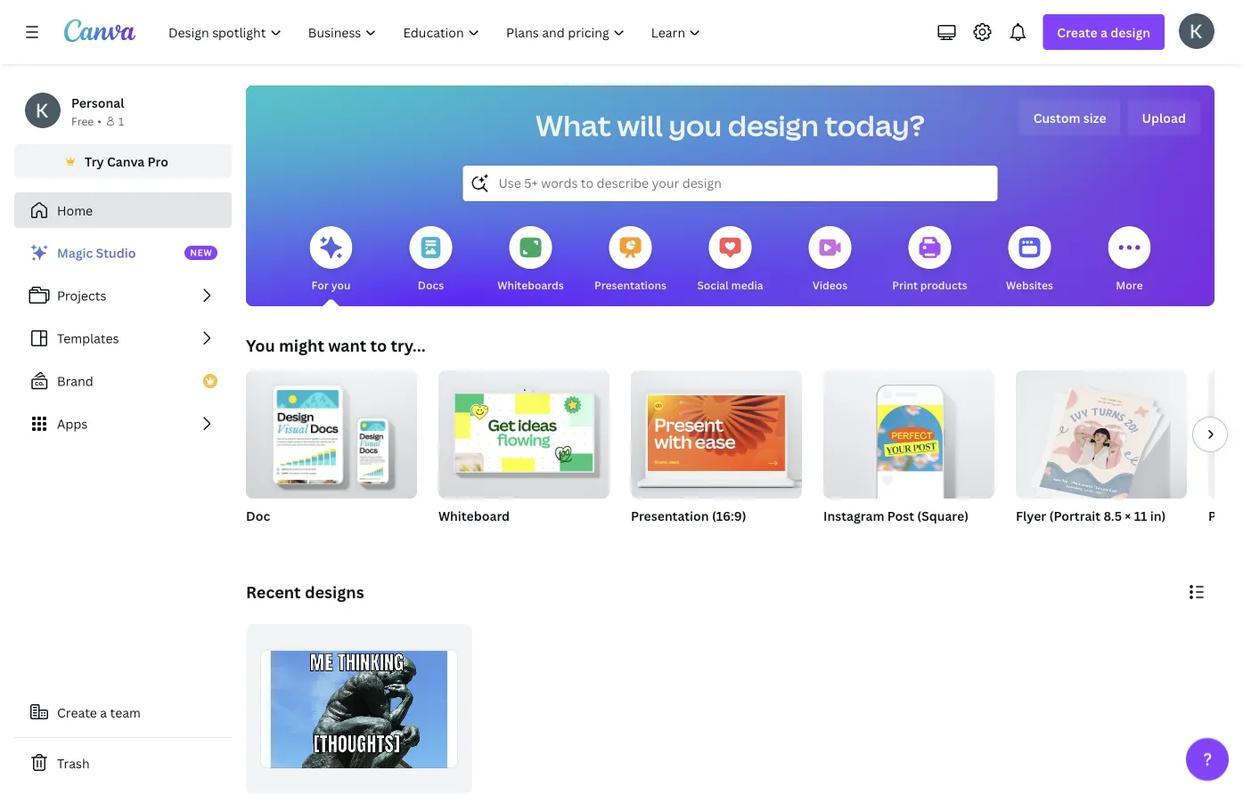 Task type: describe. For each thing, give the bounding box(es) containing it.
what
[[536, 106, 611, 145]]

try canva pro
[[85, 153, 168, 170]]

today?
[[825, 106, 925, 145]]

presentation (16:9) group
[[631, 364, 802, 547]]

instagram post (square)
[[824, 508, 969, 525]]

1
[[118, 114, 124, 128]]

pro
[[148, 153, 168, 170]]

•
[[97, 114, 102, 128]]

group for flyer (portrait 8.5 × 11 in)
[[1016, 364, 1187, 505]]

list containing magic studio
[[14, 235, 232, 442]]

home link
[[14, 193, 232, 228]]

group for doc
[[246, 364, 417, 499]]

instagram
[[824, 508, 885, 525]]

upload button
[[1128, 100, 1201, 135]]

whiteboard unlimited
[[439, 508, 510, 545]]

a for team
[[100, 705, 107, 722]]

presentation
[[631, 508, 709, 525]]

brand link
[[14, 364, 232, 399]]

in)
[[1151, 508, 1166, 525]]

size
[[1084, 109, 1107, 126]]

create a team button
[[14, 695, 232, 731]]

for you button
[[310, 214, 353, 307]]

more
[[1116, 278, 1143, 292]]

(square)
[[917, 508, 969, 525]]

design inside dropdown button
[[1111, 24, 1151, 41]]

projects
[[57, 287, 106, 304]]

8.5
[[1104, 508, 1122, 525]]

personal
[[71, 94, 124, 111]]

kendall parks image
[[1179, 13, 1215, 49]]

unlimited
[[439, 531, 489, 545]]

flyer (portrait 8.5 × 11 in) group
[[1016, 364, 1187, 547]]

templates link
[[14, 321, 232, 357]]

custom size button
[[1019, 100, 1121, 135]]

a for design
[[1101, 24, 1108, 41]]

magic
[[57, 245, 93, 262]]

you might want to try...
[[246, 335, 426, 357]]

canva
[[107, 153, 145, 170]]

new
[[190, 247, 212, 259]]

designs
[[305, 582, 364, 603]]

social
[[697, 278, 729, 292]]

websites
[[1006, 278, 1053, 292]]

doc
[[246, 508, 270, 525]]

videos button
[[809, 214, 852, 307]]

try
[[85, 153, 104, 170]]

create a design
[[1057, 24, 1151, 41]]

what will you design today?
[[536, 106, 925, 145]]

group for presentation (16:9)
[[631, 364, 802, 499]]

post
[[887, 508, 914, 525]]

will
[[617, 106, 663, 145]]

templates
[[57, 330, 119, 347]]

try canva pro button
[[14, 144, 232, 178]]

might
[[279, 335, 324, 357]]

you inside button
[[331, 278, 351, 292]]

to
[[370, 335, 387, 357]]

create for create a team
[[57, 705, 97, 722]]

recent designs
[[246, 582, 364, 603]]

projects link
[[14, 278, 232, 314]]

group for instagram post (square)
[[824, 364, 995, 499]]



Task type: vqa. For each thing, say whether or not it's contained in the screenshot.
design thinking image
no



Task type: locate. For each thing, give the bounding box(es) containing it.
group
[[246, 364, 417, 499], [439, 364, 610, 499], [631, 364, 802, 499], [824, 364, 995, 499], [1016, 364, 1187, 505], [1209, 371, 1243, 499]]

(16:9)
[[712, 508, 747, 525]]

design left kendall parks image
[[1111, 24, 1151, 41]]

group for whiteboard
[[439, 364, 610, 499]]

studio
[[96, 245, 136, 262]]

poster
[[1209, 508, 1243, 525]]

products
[[921, 278, 968, 292]]

create
[[1057, 24, 1098, 41], [57, 705, 97, 722]]

0 horizontal spatial create
[[57, 705, 97, 722]]

social media button
[[697, 214, 763, 307]]

you right will
[[669, 106, 722, 145]]

print products button
[[892, 214, 968, 307]]

want
[[328, 335, 367, 357]]

flyer (portrait 8.5 × 11 in)
[[1016, 508, 1166, 525]]

list
[[14, 235, 232, 442]]

docs
[[418, 278, 444, 292]]

flyer
[[1016, 508, 1047, 525]]

create inside button
[[57, 705, 97, 722]]

design
[[1111, 24, 1151, 41], [728, 106, 819, 145]]

1 vertical spatial you
[[331, 278, 351, 292]]

for you
[[312, 278, 351, 292]]

group for poster
[[1209, 371, 1243, 499]]

whiteboard
[[439, 508, 510, 525]]

0 vertical spatial design
[[1111, 24, 1151, 41]]

you right for
[[331, 278, 351, 292]]

1 vertical spatial a
[[100, 705, 107, 722]]

trash
[[57, 755, 90, 772]]

upload
[[1142, 109, 1186, 126]]

free
[[71, 114, 94, 128]]

magic studio
[[57, 245, 136, 262]]

0 vertical spatial a
[[1101, 24, 1108, 41]]

you
[[246, 335, 275, 357]]

×
[[1125, 508, 1131, 525]]

team
[[110, 705, 141, 722]]

create inside dropdown button
[[1057, 24, 1098, 41]]

create a team
[[57, 705, 141, 722]]

whiteboard group
[[439, 364, 610, 547]]

print products
[[892, 278, 968, 292]]

for
[[312, 278, 329, 292]]

doc group
[[246, 364, 417, 547]]

create for create a design
[[1057, 24, 1098, 41]]

social media
[[697, 278, 763, 292]]

trash link
[[14, 746, 232, 782]]

try...
[[391, 335, 426, 357]]

presentations button
[[594, 214, 667, 307]]

home
[[57, 202, 93, 219]]

free •
[[71, 114, 102, 128]]

0 vertical spatial you
[[669, 106, 722, 145]]

whiteboards button
[[498, 214, 564, 307]]

apps
[[57, 416, 88, 433]]

a
[[1101, 24, 1108, 41], [100, 705, 107, 722]]

0 horizontal spatial design
[[728, 106, 819, 145]]

docs button
[[410, 214, 452, 307]]

a inside button
[[100, 705, 107, 722]]

whiteboards
[[498, 278, 564, 292]]

more button
[[1108, 214, 1151, 307]]

you
[[669, 106, 722, 145], [331, 278, 351, 292]]

brand
[[57, 373, 93, 390]]

None search field
[[463, 166, 998, 201]]

Search search field
[[499, 167, 962, 201]]

top level navigation element
[[157, 14, 716, 50]]

1 vertical spatial create
[[57, 705, 97, 722]]

0 horizontal spatial you
[[331, 278, 351, 292]]

instagram post (square) group
[[824, 364, 995, 547]]

recent
[[246, 582, 301, 603]]

11
[[1134, 508, 1148, 525]]

custom size
[[1034, 109, 1107, 126]]

custom
[[1034, 109, 1081, 126]]

create a design button
[[1043, 14, 1165, 50]]

1 horizontal spatial create
[[1057, 24, 1098, 41]]

presentations
[[594, 278, 667, 292]]

1 horizontal spatial you
[[669, 106, 722, 145]]

create up custom size
[[1057, 24, 1098, 41]]

0 horizontal spatial a
[[100, 705, 107, 722]]

a up size
[[1101, 24, 1108, 41]]

1 horizontal spatial a
[[1101, 24, 1108, 41]]

media
[[731, 278, 763, 292]]

websites button
[[1006, 214, 1053, 307]]

presentation (16:9)
[[631, 508, 747, 525]]

print
[[892, 278, 918, 292]]

1 horizontal spatial design
[[1111, 24, 1151, 41]]

1 vertical spatial design
[[728, 106, 819, 145]]

design up the search search field
[[728, 106, 819, 145]]

poster (18 × 24 in portrait) group
[[1209, 371, 1243, 547]]

a inside dropdown button
[[1101, 24, 1108, 41]]

a left the team
[[100, 705, 107, 722]]

create left the team
[[57, 705, 97, 722]]

videos
[[813, 278, 848, 292]]

0 vertical spatial create
[[1057, 24, 1098, 41]]

apps link
[[14, 406, 232, 442]]

(portrait
[[1050, 508, 1101, 525]]



